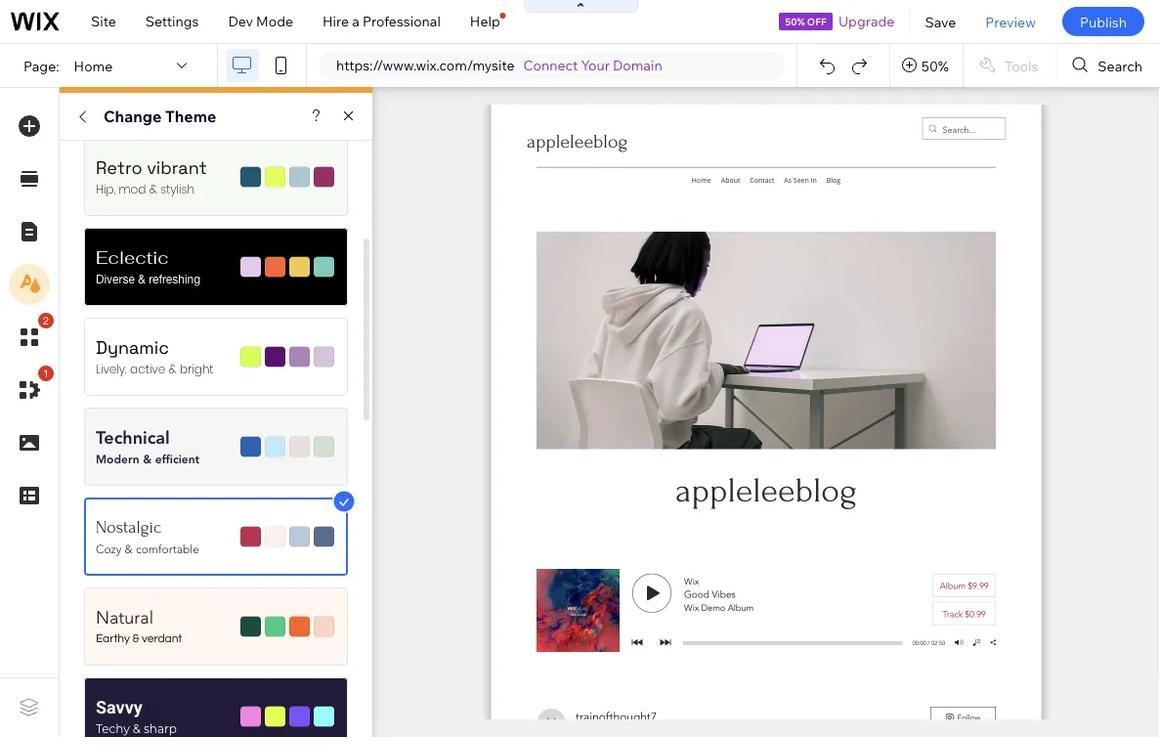 Task type: locate. For each thing, give the bounding box(es) containing it.
1 button
[[9, 366, 54, 411]]

& inside retro vibrant hip, mod & stylish
[[149, 181, 157, 197]]

save
[[926, 13, 957, 30]]

& right cozy
[[125, 542, 133, 556]]

& for nostalgic
[[125, 542, 133, 556]]

off
[[808, 15, 827, 27]]

retro
[[96, 156, 142, 179]]

hip,
[[96, 181, 116, 197]]

dev
[[228, 13, 253, 30]]

refreshing
[[149, 272, 201, 286]]

your
[[581, 57, 610, 74]]

0 horizontal spatial 50%
[[785, 15, 805, 27]]

nostalgic cozy & comfortable
[[96, 518, 199, 556]]

1 horizontal spatial 50%
[[922, 57, 949, 74]]

technical
[[96, 427, 170, 448]]

dev mode
[[228, 13, 293, 30]]

& left bright
[[169, 361, 177, 377]]

& inside "nostalgic cozy & comfortable"
[[125, 542, 133, 556]]

home
[[74, 57, 113, 74]]

save button
[[911, 0, 971, 43]]

50% off
[[785, 15, 827, 27]]

preview
[[986, 13, 1037, 30]]

https://www.wix.com/mysite connect your domain
[[336, 57, 663, 74]]

& inside technical modern & efficient
[[143, 452, 152, 466]]

& inside the eclectic diverse & refreshing
[[138, 272, 146, 286]]

&
[[149, 181, 157, 197], [138, 272, 146, 286], [169, 361, 177, 377], [143, 452, 152, 466], [125, 542, 133, 556], [132, 633, 139, 645], [133, 722, 141, 736]]

search
[[1099, 57, 1143, 74]]

settings
[[146, 13, 199, 30]]

& down technical
[[143, 452, 152, 466]]

theme
[[165, 107, 216, 126]]

cozy
[[96, 542, 122, 556]]

1
[[43, 367, 49, 380]]

& inside the natural earthy & verdant
[[132, 633, 139, 645]]

50% for 50% off
[[785, 15, 805, 27]]

hire
[[323, 13, 349, 30]]

stylish
[[161, 181, 195, 197]]

dynamic
[[96, 336, 169, 359]]

preview button
[[971, 0, 1051, 43]]

https://www.wix.com/mysite
[[336, 57, 515, 74]]

professional
[[363, 13, 441, 30]]

0 vertical spatial 50%
[[785, 15, 805, 27]]

bright
[[180, 361, 214, 377]]

1 vertical spatial 50%
[[922, 57, 949, 74]]

site
[[91, 13, 116, 30]]

technical modern & efficient
[[96, 427, 200, 466]]

& inside savvy techy & sharp
[[133, 722, 141, 736]]

& right earthy
[[132, 633, 139, 645]]

help
[[470, 13, 500, 30]]

savvy techy & sharp
[[96, 697, 177, 736]]

sharp
[[144, 722, 177, 736]]

nostalgic
[[96, 518, 161, 537]]

50% down save button
[[922, 57, 949, 74]]

domain
[[613, 57, 663, 74]]

50%
[[785, 15, 805, 27], [922, 57, 949, 74]]

publish
[[1081, 13, 1128, 30]]

50% left "off"
[[785, 15, 805, 27]]

50% inside button
[[922, 57, 949, 74]]

dynamic lively, active & bright
[[96, 336, 214, 377]]

& left 'sharp'
[[133, 722, 141, 736]]

search button
[[1058, 44, 1161, 87]]

tools
[[1005, 57, 1039, 74]]

natural
[[96, 607, 154, 628]]

& right mod
[[149, 181, 157, 197]]

& down eclectic
[[138, 272, 146, 286]]

2
[[43, 314, 49, 327]]

tools button
[[964, 44, 1057, 87]]



Task type: vqa. For each thing, say whether or not it's contained in the screenshot.


Task type: describe. For each thing, give the bounding box(es) containing it.
vibrant
[[147, 156, 207, 179]]

& for savvy
[[133, 722, 141, 736]]

efficient
[[155, 452, 200, 466]]

verdant
[[142, 633, 182, 645]]

savvy
[[96, 697, 143, 718]]

connect
[[524, 57, 578, 74]]

change
[[104, 107, 162, 126]]

lively,
[[96, 361, 127, 377]]

techy
[[96, 722, 130, 736]]

eclectic
[[96, 246, 169, 269]]

& for technical
[[143, 452, 152, 466]]

earthy
[[96, 633, 130, 645]]

comfortable
[[136, 542, 199, 556]]

retro vibrant hip, mod & stylish
[[96, 156, 207, 197]]

50% button
[[891, 44, 963, 87]]

active
[[130, 361, 166, 377]]

change theme
[[104, 107, 216, 126]]

a
[[352, 13, 360, 30]]

mod
[[119, 181, 146, 197]]

50% for 50%
[[922, 57, 949, 74]]

& inside dynamic lively, active & bright
[[169, 361, 177, 377]]

upgrade
[[839, 13, 895, 30]]

modern
[[96, 452, 140, 466]]

& for eclectic
[[138, 272, 146, 286]]

hire a professional
[[323, 13, 441, 30]]

eclectic diverse & refreshing
[[96, 246, 201, 286]]

mode
[[256, 13, 293, 30]]

natural earthy & verdant
[[96, 607, 182, 645]]

diverse
[[96, 272, 135, 286]]

2 button
[[9, 313, 54, 358]]

& for natural
[[132, 633, 139, 645]]

publish button
[[1063, 7, 1145, 36]]



